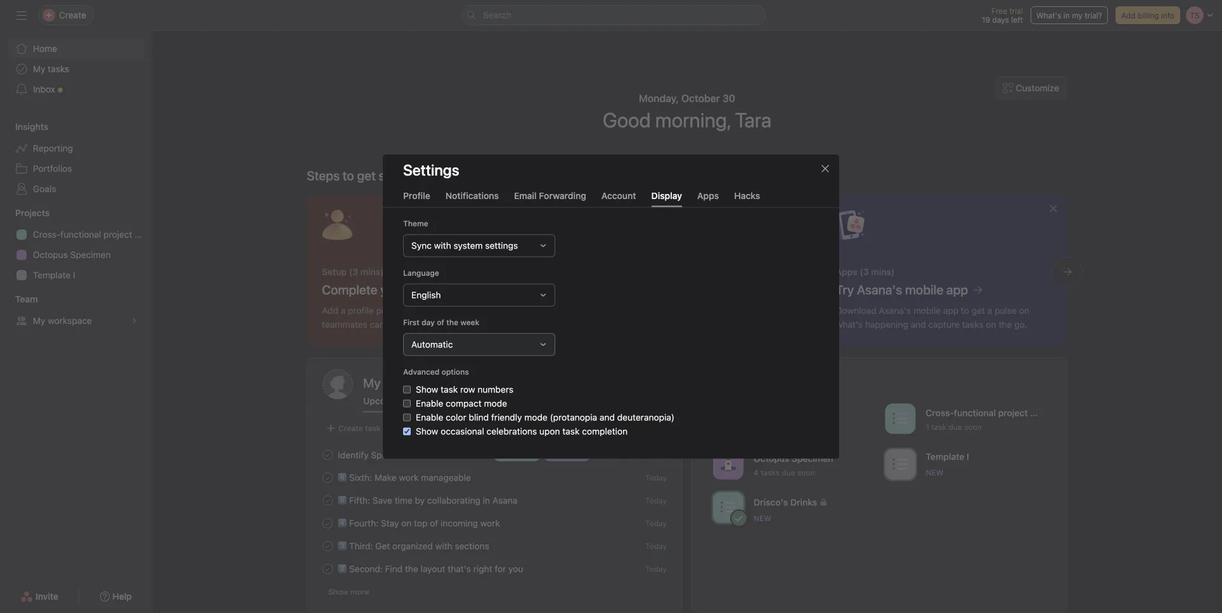 Task type: vqa. For each thing, say whether or not it's contained in the screenshot.
identify species
yes



Task type: describe. For each thing, give the bounding box(es) containing it.
first day of the week
[[403, 318, 480, 327]]

language
[[403, 268, 439, 277]]

my tasks
[[363, 375, 414, 390]]

cross-functional project plan link
[[8, 225, 152, 245]]

cross- for cross-functional project plan
[[33, 229, 60, 240]]

steps to get started
[[307, 168, 420, 183]]

1 vertical spatial work
[[481, 518, 500, 528]]

completed checkbox for 5️⃣
[[320, 493, 336, 508]]

second:
[[349, 564, 383, 574]]

1 horizontal spatial octopus
[[549, 451, 579, 459]]

0 vertical spatial of
[[437, 318, 445, 327]]

third:
[[349, 541, 373, 551]]

show for show task row numbers
[[416, 384, 439, 395]]

more
[[351, 588, 369, 596]]

find
[[385, 564, 403, 574]]

1 vertical spatial list image
[[893, 457, 909, 472]]

template i link
[[8, 265, 145, 285]]

drisco's
[[754, 497, 789, 508]]

get
[[376, 541, 390, 551]]

row
[[461, 384, 475, 395]]

show for show occasional celebrations upon task completion
[[416, 426, 439, 437]]

morning,
[[656, 108, 731, 132]]

completed image for 4️⃣
[[320, 516, 336, 531]]

free
[[992, 6, 1008, 15]]

occasional
[[441, 426, 484, 437]]

tara
[[735, 108, 772, 132]]

sixth:
[[349, 472, 372, 483]]

in inside button
[[1064, 11, 1070, 20]]

get started
[[357, 168, 420, 183]]

sync
[[412, 240, 432, 251]]

home
[[33, 43, 57, 54]]

my
[[1073, 11, 1083, 20]]

add
[[1122, 11, 1136, 20]]

my for my workspace
[[33, 316, 45, 326]]

6️⃣
[[338, 472, 347, 483]]

completed image for 2️⃣
[[320, 562, 336, 577]]

add billing info button
[[1116, 6, 1181, 24]]

display button
[[652, 190, 682, 207]]

today button for for
[[646, 565, 667, 574]]

insights element
[[0, 115, 152, 202]]

enable color blind friendly mode (protanopia and deuteranopia)
[[416, 412, 675, 423]]

blind
[[469, 412, 489, 423]]

0 horizontal spatial work
[[399, 472, 419, 483]]

manageable
[[421, 472, 471, 483]]

(protanopia
[[550, 412, 598, 423]]

add billing info
[[1122, 11, 1175, 20]]

plan for cross-functional project plan 1 task due soon
[[1031, 408, 1049, 418]]

upcoming
[[363, 396, 406, 406]]

reporting
[[33, 143, 73, 153]]

account
[[602, 190, 637, 201]]

oct 23 – today
[[613, 451, 667, 459]]

i for template i
[[73, 270, 75, 280]]

completed image for identify
[[320, 447, 336, 463]]

sync with system settings
[[412, 240, 518, 251]]

template i
[[33, 270, 75, 280]]

portfolios
[[33, 163, 72, 174]]

octopus inside projects 'element'
[[33, 250, 68, 260]]

octopus specimen 4 tasks due soon
[[754, 453, 834, 477]]

plan for cross-functional project plan
[[135, 229, 152, 240]]

task up overdue (1)
[[441, 384, 458, 395]]

today button for asana
[[646, 496, 667, 505]]

apps button
[[698, 190, 719, 207]]

teams element
[[0, 288, 152, 334]]

2 vertical spatial list image
[[721, 500, 736, 515]]

email
[[514, 190, 537, 201]]

week
[[461, 318, 480, 327]]

email forwarding
[[514, 190, 587, 201]]

overdue (1) button
[[422, 396, 471, 413]]

completed image for 6️⃣
[[320, 470, 336, 485]]

good
[[603, 108, 651, 132]]

today for 3️⃣ third: get organized with sections
[[646, 542, 667, 551]]

search button
[[462, 5, 766, 25]]

english
[[412, 290, 441, 300]]

3️⃣
[[338, 541, 347, 551]]

species
[[371, 450, 404, 460]]

identify species
[[338, 450, 404, 460]]

color
[[446, 412, 467, 423]]

compact
[[446, 398, 482, 409]]

deuteranopia)
[[618, 412, 675, 423]]

upcoming button
[[363, 396, 406, 413]]

functional for cross-functional project plan
[[60, 229, 101, 240]]

completed checkbox for 3️⃣
[[320, 539, 336, 554]]

profile
[[403, 190, 430, 201]]

collaborating
[[427, 495, 481, 506]]

with inside dropdown button
[[434, 240, 451, 251]]

my tasks link
[[363, 374, 667, 392]]

30
[[723, 92, 736, 104]]

info
[[1162, 11, 1175, 20]]

portfolios link
[[8, 159, 145, 179]]

oct
[[613, 451, 626, 459]]

time
[[395, 495, 413, 506]]

my workspace link
[[8, 311, 145, 331]]

2️⃣
[[338, 564, 347, 574]]

invite
[[36, 591, 58, 602]]

today for 4️⃣ fourth: stay on top of incoming work
[[646, 519, 667, 528]]

template for template i
[[33, 270, 71, 280]]

tasks inside octopus specimen 4 tasks due soon
[[761, 468, 780, 477]]

template for template i new
[[926, 452, 965, 462]]

5️⃣ fifth: save time by collaborating in asana
[[338, 495, 518, 506]]

today for 2️⃣ second: find the layout that's right for you
[[646, 565, 667, 574]]

tasks inside the global element
[[48, 64, 69, 74]]

trial?
[[1085, 11, 1103, 20]]

my tasks
[[33, 64, 69, 74]]

functional for cross-functional project plan 1 task due soon
[[955, 408, 996, 418]]

Enable compact mode checkbox
[[403, 400, 411, 407]]

task down (protanopia
[[563, 426, 580, 437]]

show for show more
[[329, 588, 349, 596]]

english button
[[403, 284, 556, 306]]

the for layout
[[405, 564, 418, 574]]

1 vertical spatial octopus specimen
[[549, 451, 617, 459]]

completed checkbox for 4️⃣
[[320, 516, 336, 531]]

enable for enable color blind friendly mode (protanopia and deuteranopia)
[[416, 412, 444, 423]]

show occasional celebrations upon task completion
[[416, 426, 628, 437]]

team
[[15, 294, 38, 304]]

completed image for 5️⃣
[[320, 493, 336, 508]]

completion
[[582, 426, 628, 437]]

on
[[402, 518, 412, 528]]

notifications button
[[446, 190, 499, 207]]

6️⃣ sixth: make work manageable
[[338, 472, 471, 483]]

global element
[[0, 31, 152, 107]]

completed
[[486, 396, 532, 406]]

stay
[[381, 518, 399, 528]]

today for 6️⃣ sixth: make work manageable
[[646, 473, 667, 482]]

add profile photo image
[[323, 369, 353, 400]]

1 vertical spatial of
[[430, 518, 438, 528]]

layout
[[421, 564, 446, 574]]

4️⃣
[[338, 518, 347, 528]]

right
[[474, 564, 493, 574]]

Enable color blind friendly mode (protanopia and deuteranopia) checkbox
[[403, 414, 411, 421]]

enable compact mode
[[416, 398, 507, 409]]

completed image for 3️⃣
[[320, 539, 336, 554]]

0 vertical spatial list image
[[893, 411, 909, 427]]



Task type: locate. For each thing, give the bounding box(es) containing it.
make
[[375, 472, 397, 483]]

0 vertical spatial the
[[447, 318, 459, 327]]

enable down overdue
[[416, 412, 444, 423]]

1 vertical spatial in
[[483, 495, 490, 506]]

completed image
[[320, 470, 336, 485], [320, 493, 336, 508], [320, 562, 336, 577]]

1 horizontal spatial functional
[[955, 408, 996, 418]]

1 vertical spatial project
[[999, 408, 1028, 418]]

list image
[[893, 411, 909, 427], [893, 457, 909, 472], [721, 500, 736, 515]]

options
[[442, 367, 469, 376]]

my inside my workspace link
[[33, 316, 45, 326]]

1 vertical spatial i
[[967, 452, 970, 462]]

2️⃣ second: find the layout that's right for you
[[338, 564, 524, 574]]

apps
[[698, 190, 719, 201]]

1 vertical spatial tasks
[[761, 468, 780, 477]]

completed image left the "3️⃣"
[[320, 539, 336, 554]]

octopus down "upon"
[[549, 451, 579, 459]]

due inside octopus specimen 4 tasks due soon
[[782, 468, 796, 477]]

tasks
[[48, 64, 69, 74], [761, 468, 780, 477]]

octopus specimen down completion
[[549, 451, 617, 459]]

goals
[[33, 184, 56, 194]]

display
[[652, 190, 682, 201]]

task inside cross-functional project plan 1 task due soon
[[932, 423, 947, 431]]

0 vertical spatial completed checkbox
[[320, 493, 336, 508]]

3 today from the top
[[646, 496, 667, 505]]

0 horizontal spatial in
[[483, 495, 490, 506]]

2 horizontal spatial octopus
[[754, 453, 790, 464]]

cross- for cross-functional project plan 1 task due soon
[[926, 408, 955, 418]]

1 enable from the top
[[416, 398, 444, 409]]

free trial 19 days left
[[982, 6, 1024, 24]]

1 vertical spatial plan
[[1031, 408, 1049, 418]]

0 horizontal spatial soon
[[798, 468, 815, 477]]

days
[[993, 15, 1010, 24]]

show task row numbers
[[416, 384, 514, 395]]

cross- inside projects 'element'
[[33, 229, 60, 240]]

completed image left 2️⃣
[[320, 562, 336, 577]]

functional inside projects 'element'
[[60, 229, 101, 240]]

in left my
[[1064, 11, 1070, 20]]

0 vertical spatial in
[[1064, 11, 1070, 20]]

monday,
[[639, 92, 679, 104]]

celebrations
[[487, 426, 537, 437]]

list image left drisco's on the right of page
[[721, 500, 736, 515]]

my for my tasks
[[33, 64, 45, 74]]

new down 1
[[926, 468, 944, 477]]

4 today from the top
[[646, 519, 667, 528]]

project inside 'element'
[[104, 229, 132, 240]]

0 vertical spatial plan
[[135, 229, 152, 240]]

1 completed checkbox from the top
[[320, 447, 336, 463]]

today for 5️⃣ fifth: save time by collaborating in asana
[[646, 496, 667, 505]]

list image left template i new
[[893, 457, 909, 472]]

1 horizontal spatial the
[[447, 318, 459, 327]]

hide sidebar image
[[16, 10, 27, 20]]

specimen inside projects 'element'
[[70, 250, 111, 260]]

task right create
[[365, 424, 381, 433]]

1 vertical spatial soon
[[798, 468, 815, 477]]

completed image left identify
[[320, 447, 336, 463]]

cross- up 1
[[926, 408, 955, 418]]

insights button
[[0, 121, 48, 133]]

2 my from the top
[[33, 316, 45, 326]]

mode up "upon"
[[525, 412, 548, 423]]

0 horizontal spatial octopus specimen
[[33, 250, 111, 260]]

soon up template i new
[[965, 423, 982, 431]]

soon inside octopus specimen 4 tasks due soon
[[798, 468, 815, 477]]

1 vertical spatial show
[[416, 426, 439, 437]]

1 vertical spatial new
[[754, 514, 772, 523]]

task inside button
[[365, 424, 381, 433]]

asana
[[493, 495, 518, 506]]

2 today button from the top
[[646, 496, 667, 505]]

0 vertical spatial with
[[434, 240, 451, 251]]

friendly
[[491, 412, 522, 423]]

0 vertical spatial completed checkbox
[[320, 447, 336, 463]]

2 enable from the top
[[416, 412, 444, 423]]

template inside template i link
[[33, 270, 71, 280]]

cross- inside cross-functional project plan 1 task due soon
[[926, 408, 955, 418]]

0 vertical spatial cross-
[[33, 229, 60, 240]]

0 horizontal spatial functional
[[60, 229, 101, 240]]

soon inside cross-functional project plan 1 task due soon
[[965, 423, 982, 431]]

plan inside projects 'element'
[[135, 229, 152, 240]]

1 today button from the top
[[646, 473, 667, 482]]

1 completed image from the top
[[320, 447, 336, 463]]

completed checkbox left 5️⃣
[[320, 493, 336, 508]]

insights
[[15, 121, 48, 132]]

completed checkbox for 6️⃣
[[320, 470, 336, 485]]

to
[[343, 168, 354, 183]]

rocket image
[[721, 457, 736, 472]]

6 today from the top
[[646, 565, 667, 574]]

3 completed image from the top
[[320, 539, 336, 554]]

tasks down home
[[48, 64, 69, 74]]

goals link
[[8, 179, 145, 199]]

completed checkbox left 2️⃣
[[320, 562, 336, 577]]

completed checkbox for 2️⃣
[[320, 562, 336, 577]]

2 vertical spatial completed checkbox
[[320, 539, 336, 554]]

19
[[982, 15, 991, 24]]

1 my from the top
[[33, 64, 45, 74]]

0 vertical spatial show
[[416, 384, 439, 395]]

0 vertical spatial completed image
[[320, 470, 336, 485]]

new inside template i new
[[926, 468, 944, 477]]

1 horizontal spatial soon
[[965, 423, 982, 431]]

project
[[104, 229, 132, 240], [999, 408, 1028, 418]]

3 completed checkbox from the top
[[320, 539, 336, 554]]

in left asana
[[483, 495, 490, 506]]

Show occasional celebrations upon task completion checkbox
[[403, 428, 411, 435]]

1 horizontal spatial mode
[[525, 412, 548, 423]]

0 vertical spatial project
[[104, 229, 132, 240]]

enable for enable compact mode
[[416, 398, 444, 409]]

1 vertical spatial completed image
[[320, 516, 336, 531]]

1 vertical spatial enable
[[416, 412, 444, 423]]

project for cross-functional project plan
[[104, 229, 132, 240]]

1 horizontal spatial in
[[1064, 11, 1070, 20]]

close image
[[821, 163, 831, 174]]

plan inside cross-functional project plan 1 task due soon
[[1031, 408, 1049, 418]]

scroll card carousel right image
[[1063, 267, 1073, 277]]

1 vertical spatial with
[[435, 541, 453, 551]]

template
[[33, 270, 71, 280], [926, 452, 965, 462]]

0 vertical spatial template
[[33, 270, 71, 280]]

show left more
[[329, 588, 349, 596]]

2 vertical spatial completed checkbox
[[320, 562, 336, 577]]

i down cross-functional project plan 1 task due soon on the bottom
[[967, 452, 970, 462]]

3 completed image from the top
[[320, 562, 336, 577]]

0 horizontal spatial tasks
[[48, 64, 69, 74]]

1 horizontal spatial cross-
[[926, 408, 955, 418]]

completed checkbox left identify
[[320, 447, 336, 463]]

5 today from the top
[[646, 542, 667, 551]]

0 vertical spatial octopus specimen
[[33, 250, 111, 260]]

0 horizontal spatial i
[[73, 270, 75, 280]]

show inside button
[[329, 588, 349, 596]]

1 vertical spatial completed checkbox
[[320, 516, 336, 531]]

1 vertical spatial cross-
[[926, 408, 955, 418]]

top
[[414, 518, 428, 528]]

0 horizontal spatial the
[[405, 564, 418, 574]]

2 vertical spatial show
[[329, 588, 349, 596]]

0 horizontal spatial cross-
[[33, 229, 60, 240]]

0 vertical spatial mode
[[484, 398, 507, 409]]

profile button
[[403, 190, 430, 207]]

3 today button from the top
[[646, 519, 667, 528]]

0 vertical spatial functional
[[60, 229, 101, 240]]

2 completed image from the top
[[320, 516, 336, 531]]

2 today from the top
[[646, 473, 667, 482]]

project inside cross-functional project plan 1 task due soon
[[999, 408, 1028, 418]]

0 horizontal spatial specimen
[[70, 250, 111, 260]]

list image left 1
[[893, 411, 909, 427]]

i inside template i link
[[73, 270, 75, 280]]

search list box
[[462, 5, 766, 25]]

cross-
[[33, 229, 60, 240], [926, 408, 955, 418]]

0 vertical spatial work
[[399, 472, 419, 483]]

functional up template i link
[[60, 229, 101, 240]]

octopus inside octopus specimen 4 tasks due soon
[[754, 453, 790, 464]]

0 vertical spatial due
[[949, 423, 963, 431]]

4
[[754, 468, 759, 477]]

1 horizontal spatial due
[[949, 423, 963, 431]]

team button
[[0, 293, 38, 306]]

template inside template i new
[[926, 452, 965, 462]]

functional
[[60, 229, 101, 240], [955, 408, 996, 418]]

identify
[[338, 450, 369, 460]]

completed image left 5️⃣
[[320, 493, 336, 508]]

1 vertical spatial template
[[926, 452, 965, 462]]

0 horizontal spatial new
[[754, 514, 772, 523]]

completed checkbox left the "3️⃣"
[[320, 539, 336, 554]]

1 horizontal spatial octopus specimen link
[[544, 449, 617, 461]]

day
[[422, 318, 435, 327]]

my up inbox at left top
[[33, 64, 45, 74]]

0 horizontal spatial mode
[[484, 398, 507, 409]]

1 vertical spatial mode
[[525, 412, 548, 423]]

0 horizontal spatial octopus specimen link
[[8, 245, 145, 265]]

4 today button from the top
[[646, 542, 667, 551]]

1 horizontal spatial tasks
[[761, 468, 780, 477]]

octopus specimen up template i link
[[33, 250, 111, 260]]

sync with system settings button
[[403, 234, 556, 257]]

my inside "my tasks" link
[[33, 64, 45, 74]]

completed checkbox left 4️⃣
[[320, 516, 336, 531]]

0 vertical spatial tasks
[[48, 64, 69, 74]]

i
[[73, 270, 75, 280], [967, 452, 970, 462]]

octopus specimen link inside projects 'element'
[[8, 245, 145, 265]]

specimen down "cross-functional project plan"
[[70, 250, 111, 260]]

1 vertical spatial my
[[33, 316, 45, 326]]

projects button
[[0, 207, 50, 219]]

soon
[[965, 423, 982, 431], [798, 468, 815, 477]]

2 vertical spatial completed image
[[320, 562, 336, 577]]

0 vertical spatial i
[[73, 270, 75, 280]]

0 vertical spatial my
[[33, 64, 45, 74]]

0 horizontal spatial project
[[104, 229, 132, 240]]

1 horizontal spatial plan
[[1031, 408, 1049, 418]]

due right 1
[[949, 423, 963, 431]]

today button for work
[[646, 519, 667, 528]]

system
[[454, 240, 483, 251]]

task right 1
[[932, 423, 947, 431]]

specimen inside octopus specimen 4 tasks due soon
[[792, 453, 834, 464]]

Completed checkbox
[[320, 493, 336, 508], [320, 516, 336, 531], [320, 562, 336, 577]]

show more button
[[323, 583, 375, 601]]

template down 1
[[926, 452, 965, 462]]

0 vertical spatial new
[[926, 468, 944, 477]]

soon up drinks
[[798, 468, 815, 477]]

0 horizontal spatial octopus
[[33, 250, 68, 260]]

of right 'top'
[[430, 518, 438, 528]]

1 completed checkbox from the top
[[320, 493, 336, 508]]

inbox link
[[8, 79, 145, 100]]

5 today button from the top
[[646, 565, 667, 574]]

specimen down completion
[[581, 451, 617, 459]]

1 horizontal spatial new
[[926, 468, 944, 477]]

1 vertical spatial completed checkbox
[[320, 470, 336, 485]]

1 vertical spatial due
[[782, 468, 796, 477]]

i for template i new
[[967, 452, 970, 462]]

template up team
[[33, 270, 71, 280]]

0 vertical spatial enable
[[416, 398, 444, 409]]

5️⃣
[[338, 495, 347, 506]]

new down drisco's on the right of page
[[754, 514, 772, 523]]

functional inside cross-functional project plan 1 task due soon
[[955, 408, 996, 418]]

completed checkbox for identify
[[320, 447, 336, 463]]

enable right enable compact mode checkbox
[[416, 398, 444, 409]]

forwarding
[[539, 190, 587, 201]]

1 horizontal spatial template
[[926, 452, 965, 462]]

octopus specimen inside projects 'element'
[[33, 250, 111, 260]]

2 completed checkbox from the top
[[320, 516, 336, 531]]

work right make
[[399, 472, 419, 483]]

organized
[[393, 541, 433, 551]]

completed image
[[320, 447, 336, 463], [320, 516, 336, 531], [320, 539, 336, 554]]

tasks right 4
[[761, 468, 780, 477]]

work down asana
[[481, 518, 500, 528]]

completed image left 4️⃣
[[320, 516, 336, 531]]

show right show occasional celebrations upon task completion option
[[416, 426, 439, 437]]

0 vertical spatial completed image
[[320, 447, 336, 463]]

with up the layout
[[435, 541, 453, 551]]

2 vertical spatial completed image
[[320, 539, 336, 554]]

drisco's drinks
[[754, 497, 818, 508]]

completed checkbox left 6️⃣
[[320, 470, 336, 485]]

1 horizontal spatial i
[[967, 452, 970, 462]]

mode down numbers
[[484, 398, 507, 409]]

0 horizontal spatial plan
[[135, 229, 152, 240]]

enable
[[416, 398, 444, 409], [416, 412, 444, 423]]

functional up template i new
[[955, 408, 996, 418]]

due up drisco's drinks
[[782, 468, 796, 477]]

1 vertical spatial completed image
[[320, 493, 336, 508]]

octopus up 4
[[754, 453, 790, 464]]

1 vertical spatial the
[[405, 564, 418, 574]]

0 vertical spatial octopus specimen link
[[8, 245, 145, 265]]

completed button
[[486, 396, 532, 413]]

the right the find in the bottom of the page
[[405, 564, 418, 574]]

email forwarding button
[[514, 190, 587, 207]]

projects element
[[0, 202, 152, 288]]

of right day
[[437, 318, 445, 327]]

create task
[[339, 424, 381, 433]]

template i new
[[926, 452, 970, 477]]

1 horizontal spatial specimen
[[581, 451, 617, 459]]

projects
[[15, 208, 50, 218]]

notifications
[[446, 190, 499, 201]]

i up teams element
[[73, 270, 75, 280]]

Show task row numbers checkbox
[[403, 386, 411, 393]]

1 vertical spatial functional
[[955, 408, 996, 418]]

1 horizontal spatial project
[[999, 408, 1028, 418]]

specimen up drinks
[[792, 453, 834, 464]]

first
[[403, 318, 420, 327]]

1 horizontal spatial work
[[481, 518, 500, 528]]

with right sync
[[434, 240, 451, 251]]

the left week
[[447, 318, 459, 327]]

my workspace
[[33, 316, 92, 326]]

octopus specimen link down completion
[[544, 449, 617, 461]]

overdue (1)
[[422, 396, 471, 406]]

due inside cross-functional project plan 1 task due soon
[[949, 423, 963, 431]]

2 horizontal spatial specimen
[[792, 453, 834, 464]]

that's
[[448, 564, 471, 574]]

0 horizontal spatial template
[[33, 270, 71, 280]]

1 vertical spatial octopus specimen link
[[544, 449, 617, 461]]

2 completed image from the top
[[320, 493, 336, 508]]

the for week
[[447, 318, 459, 327]]

completed image left 6️⃣
[[320, 470, 336, 485]]

0 horizontal spatial due
[[782, 468, 796, 477]]

my
[[33, 64, 45, 74], [33, 316, 45, 326]]

(1)
[[460, 396, 471, 406]]

1 completed image from the top
[[320, 470, 336, 485]]

cross-functional project plan
[[33, 229, 152, 240]]

4️⃣ fourth: stay on top of incoming work
[[338, 518, 500, 528]]

my down team
[[33, 316, 45, 326]]

octopus up template i
[[33, 250, 68, 260]]

i inside template i new
[[967, 452, 970, 462]]

show up overdue
[[416, 384, 439, 395]]

octopus specimen link down "cross-functional project plan"
[[8, 245, 145, 265]]

1 today from the top
[[646, 451, 667, 459]]

…
[[599, 451, 605, 459]]

customize button
[[996, 77, 1068, 100]]

my tasks link
[[8, 59, 145, 79]]

3 completed checkbox from the top
[[320, 562, 336, 577]]

project for cross-functional project plan 1 task due soon
[[999, 408, 1028, 418]]

Completed checkbox
[[320, 447, 336, 463], [320, 470, 336, 485], [320, 539, 336, 554]]

steps
[[307, 168, 340, 183]]

1 horizontal spatial octopus specimen
[[549, 451, 617, 459]]

cross- down projects
[[33, 229, 60, 240]]

0 vertical spatial soon
[[965, 423, 982, 431]]

numbers
[[478, 384, 514, 395]]

2 completed checkbox from the top
[[320, 470, 336, 485]]

today button
[[646, 473, 667, 482], [646, 496, 667, 505], [646, 519, 667, 528], [646, 542, 667, 551], [646, 565, 667, 574]]



